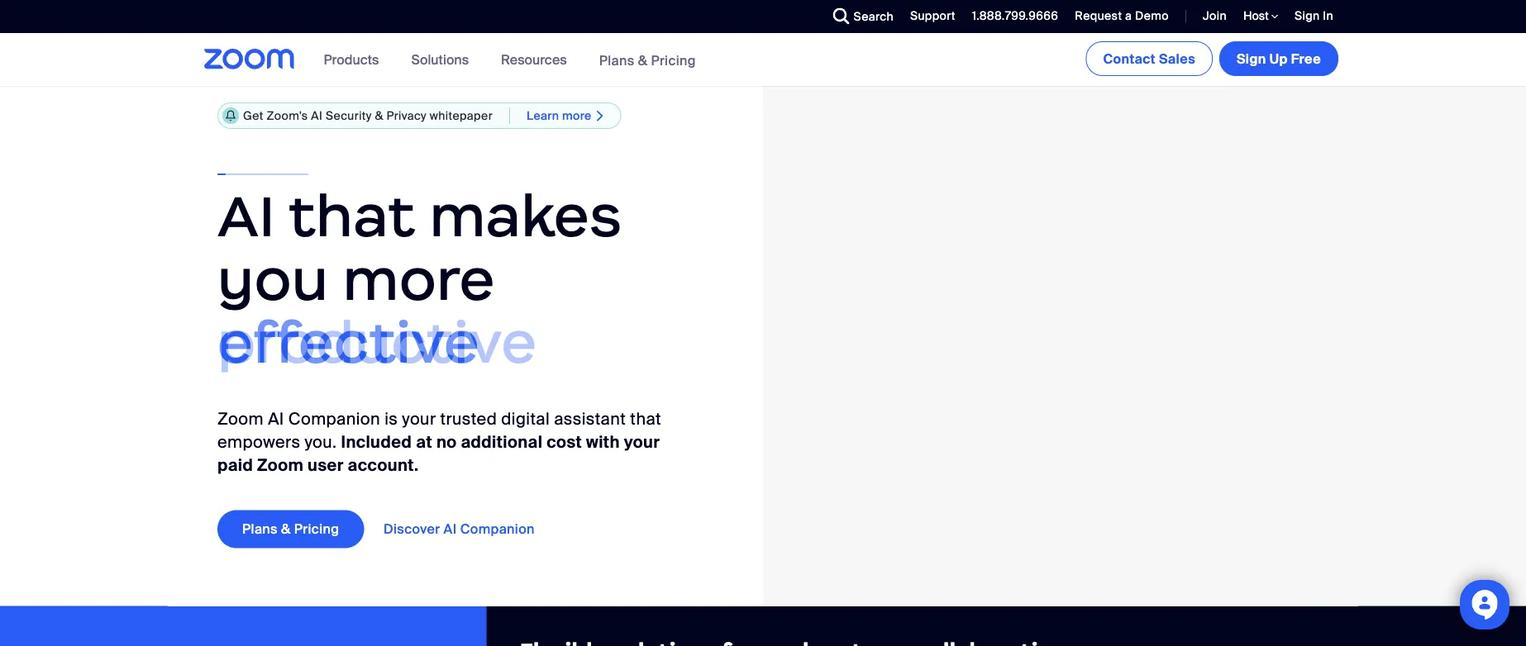 Task type: vqa. For each thing, say whether or not it's contained in the screenshot.
companion corresponding to Zoom
yes



Task type: describe. For each thing, give the bounding box(es) containing it.
paid
[[218, 455, 253, 476]]

discover ai companion
[[384, 521, 535, 538]]

up
[[1270, 50, 1288, 67]]

zoom's
[[267, 108, 308, 123]]

demo
[[1136, 8, 1170, 24]]

resources button
[[501, 33, 575, 86]]

products button
[[324, 33, 387, 86]]

digital
[[502, 409, 550, 430]]

included at no additional cost with your paid zoom user account.
[[218, 432, 660, 476]]

1 horizontal spatial more
[[562, 108, 592, 123]]

you.
[[305, 432, 337, 453]]

companion for zoom
[[289, 409, 380, 430]]

contact sales
[[1104, 50, 1196, 67]]

zoom logo image
[[204, 49, 295, 69]]

plans & pricing inside 'main content'
[[242, 521, 339, 538]]

solutions
[[411, 51, 469, 68]]

you
[[218, 243, 329, 315]]

a
[[1126, 8, 1133, 24]]

trusted
[[440, 409, 497, 430]]

that inside zoom ai companion is your trusted digital assistant that empowers you.
[[631, 409, 662, 430]]

no
[[437, 432, 457, 453]]

1.888.799.9666
[[972, 8, 1059, 24]]

ai that makes you more
[[218, 180, 622, 315]]

resources
[[501, 51, 567, 68]]

ai inside ai that makes you more
[[218, 180, 276, 252]]

sign in
[[1295, 8, 1334, 24]]

companion for discover
[[460, 521, 535, 538]]

search button
[[821, 0, 898, 33]]

in
[[1324, 8, 1334, 24]]

privacy
[[387, 108, 427, 123]]

security
[[326, 108, 372, 123]]

discover
[[384, 521, 440, 538]]

learn
[[527, 108, 559, 123]]

whitepaper
[[430, 108, 493, 123]]

is
[[385, 409, 398, 430]]

main content containing ai that makes you more
[[0, 33, 1527, 647]]

makes
[[430, 180, 622, 252]]

0 horizontal spatial &
[[281, 521, 291, 538]]

host
[[1244, 8, 1272, 24]]

get zoom's ai security & privacy whitepaper
[[243, 108, 493, 123]]

that inside ai that makes you more
[[289, 180, 416, 252]]

free
[[1292, 50, 1322, 67]]

support
[[911, 8, 956, 24]]

solutions button
[[411, 33, 477, 86]]

zoom inside included at no additional cost with your paid zoom user account.
[[257, 455, 304, 476]]

product information navigation
[[312, 33, 709, 87]]



Task type: locate. For each thing, give the bounding box(es) containing it.
your up the at
[[402, 409, 436, 430]]

ai inside zoom ai companion is your trusted digital assistant that empowers you.
[[268, 409, 284, 430]]

plans & pricing up the right image
[[599, 51, 696, 69]]

0 vertical spatial more
[[562, 108, 592, 123]]

0 horizontal spatial pricing
[[294, 521, 339, 538]]

your right with on the bottom of the page
[[624, 432, 660, 453]]

0 vertical spatial plans
[[599, 51, 635, 69]]

request
[[1076, 8, 1123, 24]]

sign up free
[[1237, 50, 1322, 67]]

sign left up
[[1237, 50, 1267, 67]]

ai
[[311, 108, 323, 123], [218, 180, 276, 252], [268, 409, 284, 430], [444, 521, 457, 538]]

at
[[416, 432, 433, 453]]

sign inside button
[[1237, 50, 1267, 67]]

plans up the right image
[[599, 51, 635, 69]]

join link left host
[[1191, 0, 1232, 33]]

contact sales link
[[1086, 41, 1213, 76]]

0 vertical spatial that
[[289, 180, 416, 252]]

zoom ai companion is your trusted digital assistant that empowers you.
[[218, 409, 662, 453]]

1 horizontal spatial companion
[[460, 521, 535, 538]]

cost
[[547, 432, 582, 453]]

0 horizontal spatial more
[[343, 243, 495, 315]]

0 vertical spatial pricing
[[651, 51, 696, 69]]

0 horizontal spatial sign
[[1237, 50, 1267, 67]]

sign for sign in
[[1295, 8, 1321, 24]]

1 horizontal spatial plans & pricing
[[599, 51, 696, 69]]

plans down the paid in the bottom left of the page
[[242, 521, 278, 538]]

assistant
[[554, 409, 626, 430]]

your inside included at no additional cost with your paid zoom user account.
[[624, 432, 660, 453]]

plans inside product information 'navigation'
[[599, 51, 635, 69]]

sign in link
[[1283, 0, 1342, 33], [1295, 8, 1334, 24]]

0 vertical spatial your
[[402, 409, 436, 430]]

plans & pricing down user
[[242, 521, 339, 538]]

right image
[[592, 109, 609, 123]]

1 vertical spatial zoom
[[257, 455, 304, 476]]

with
[[587, 432, 620, 453]]

companion inside zoom ai companion is your trusted digital assistant that empowers you.
[[289, 409, 380, 430]]

sign
[[1295, 8, 1321, 24], [1237, 50, 1267, 67]]

0 horizontal spatial plans
[[242, 521, 278, 538]]

plans inside 'main content'
[[242, 521, 278, 538]]

0 horizontal spatial plans & pricing
[[242, 521, 339, 538]]

1 horizontal spatial plans
[[599, 51, 635, 69]]

more inside ai that makes you more
[[343, 243, 495, 315]]

1 horizontal spatial pricing
[[651, 51, 696, 69]]

1 horizontal spatial &
[[375, 108, 384, 123]]

that
[[289, 180, 416, 252], [631, 409, 662, 430]]

search
[[854, 9, 894, 24]]

user
[[308, 455, 344, 476]]

sign for sign up free
[[1237, 50, 1267, 67]]

1 vertical spatial plans
[[242, 521, 278, 538]]

included
[[341, 432, 412, 453]]

0 vertical spatial plans & pricing
[[599, 51, 696, 69]]

&
[[638, 51, 648, 69], [375, 108, 384, 123], [281, 521, 291, 538]]

join link
[[1191, 0, 1232, 33], [1203, 8, 1227, 24]]

plans & pricing inside product information 'navigation'
[[599, 51, 696, 69]]

banner
[[184, 33, 1342, 87]]

1 vertical spatial companion
[[460, 521, 535, 538]]

0 horizontal spatial companion
[[289, 409, 380, 430]]

support link
[[898, 0, 960, 33], [911, 8, 956, 24]]

1.888.799.9666 button
[[960, 0, 1063, 33], [972, 8, 1059, 24]]

meetings navigation
[[1083, 33, 1342, 79]]

1 vertical spatial more
[[343, 243, 495, 315]]

banner containing contact sales
[[184, 33, 1342, 87]]

1 vertical spatial plans & pricing
[[242, 521, 339, 538]]

1 vertical spatial sign
[[1237, 50, 1267, 67]]

sign up free button
[[1220, 41, 1339, 76]]

zoom down empowers
[[257, 455, 304, 476]]

1 vertical spatial pricing
[[294, 521, 339, 538]]

2 horizontal spatial &
[[638, 51, 648, 69]]

plans
[[599, 51, 635, 69], [242, 521, 278, 538]]

sign left in
[[1295, 8, 1321, 24]]

1 vertical spatial &
[[375, 108, 384, 123]]

your
[[402, 409, 436, 430], [624, 432, 660, 453]]

join link up meetings navigation
[[1203, 8, 1227, 24]]

sales
[[1160, 50, 1196, 67]]

plans & pricing
[[599, 51, 696, 69], [242, 521, 339, 538]]

productive
[[218, 307, 537, 379]]

your inside zoom ai companion is your trusted digital assistant that empowers you.
[[402, 409, 436, 430]]

host button
[[1244, 8, 1279, 24]]

account.
[[348, 455, 419, 476]]

0 vertical spatial companion
[[289, 409, 380, 430]]

companion
[[289, 409, 380, 430], [460, 521, 535, 538]]

zoom inside zoom ai companion is your trusted digital assistant that empowers you.
[[218, 409, 264, 430]]

0 horizontal spatial that
[[289, 180, 416, 252]]

products
[[324, 51, 379, 68]]

2 vertical spatial &
[[281, 521, 291, 538]]

0 vertical spatial zoom
[[218, 409, 264, 430]]

0 vertical spatial &
[[638, 51, 648, 69]]

learn more
[[527, 108, 592, 123]]

request a demo link
[[1063, 0, 1174, 33], [1076, 8, 1170, 24]]

join
[[1203, 8, 1227, 24]]

more
[[562, 108, 592, 123], [343, 243, 495, 315]]

pricing inside product information 'navigation'
[[651, 51, 696, 69]]

pricing
[[651, 51, 696, 69], [294, 521, 339, 538]]

zoom
[[218, 409, 264, 430], [257, 455, 304, 476]]

1 horizontal spatial that
[[631, 409, 662, 430]]

0 horizontal spatial your
[[402, 409, 436, 430]]

1 horizontal spatial your
[[624, 432, 660, 453]]

zoom up empowers
[[218, 409, 264, 430]]

request a demo
[[1076, 8, 1170, 24]]

1 vertical spatial that
[[631, 409, 662, 430]]

get
[[243, 108, 264, 123]]

& inside product information 'navigation'
[[638, 51, 648, 69]]

1 horizontal spatial sign
[[1295, 8, 1321, 24]]

additional
[[461, 432, 543, 453]]

main content
[[0, 33, 1527, 647]]

contact
[[1104, 50, 1156, 67]]

1 vertical spatial your
[[624, 432, 660, 453]]

empowers
[[218, 432, 301, 453]]

discover ai companion link
[[384, 511, 560, 549]]

0 vertical spatial sign
[[1295, 8, 1321, 24]]

plans & pricing link
[[599, 51, 696, 69], [599, 51, 696, 69], [218, 511, 364, 549]]



